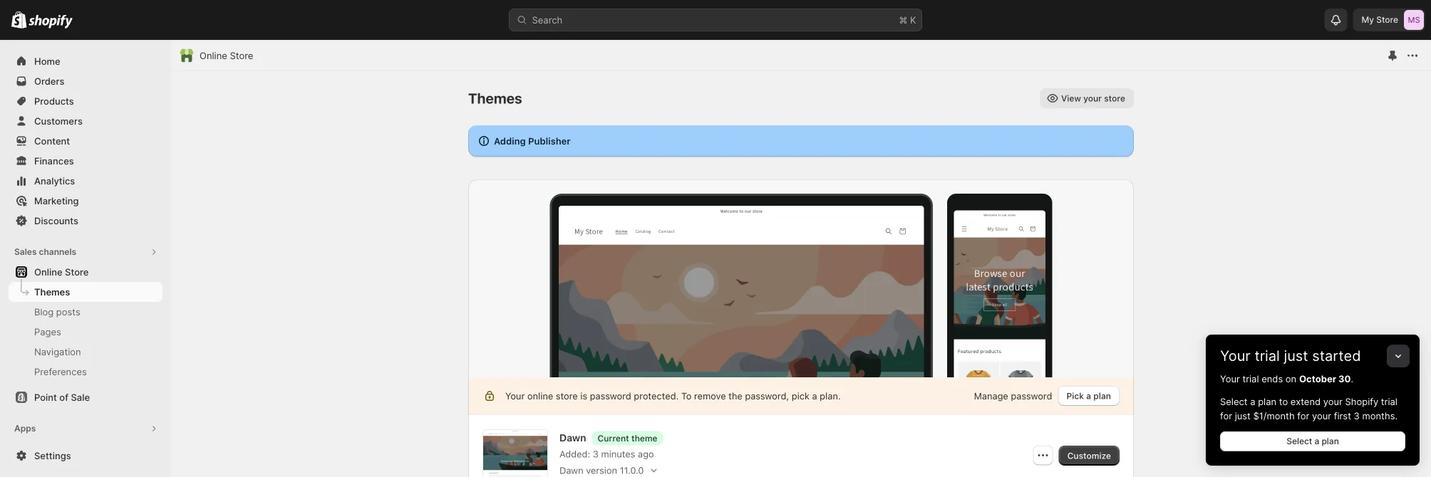 Task type: describe. For each thing, give the bounding box(es) containing it.
started
[[1312, 347, 1361, 365]]

your for your trial ends on october 30 .
[[1220, 373, 1240, 384]]

0 vertical spatial store
[[1376, 15, 1398, 25]]

your trial ends on october 30 .
[[1220, 373, 1353, 384]]

marketing
[[34, 195, 79, 206]]

blog posts link
[[9, 302, 162, 322]]

online store image
[[180, 48, 194, 63]]

apps
[[55, 443, 76, 454]]

3
[[1354, 410, 1360, 422]]

discounts link
[[9, 211, 162, 231]]

1 horizontal spatial online store link
[[200, 48, 253, 63]]

select a plan link
[[1220, 432, 1405, 452]]

settings link
[[9, 446, 162, 466]]

pages
[[34, 326, 61, 337]]

1 horizontal spatial shopify image
[[29, 15, 73, 29]]

trial for just
[[1255, 347, 1280, 365]]

october
[[1299, 373, 1336, 384]]

on
[[1286, 373, 1297, 384]]

0 horizontal spatial online store link
[[9, 262, 162, 282]]

first
[[1334, 410, 1351, 422]]

add apps button
[[9, 439, 162, 459]]

trial inside select a plan to extend your shopify trial for just $1/month for your first 3 months.
[[1381, 396, 1398, 407]]

point of sale button
[[0, 388, 171, 408]]

your trial just started element
[[1206, 372, 1420, 466]]

content link
[[9, 131, 162, 151]]

2 for from the left
[[1297, 410, 1309, 422]]

point
[[34, 392, 57, 403]]

navigation
[[34, 346, 81, 357]]

sales channels button
[[9, 242, 162, 262]]

your for your trial just started
[[1220, 347, 1251, 365]]

add
[[34, 443, 52, 454]]

0 horizontal spatial online
[[34, 267, 62, 278]]

⌘ k
[[899, 14, 916, 25]]

themes link
[[9, 282, 162, 302]]

plan for select a plan to extend your shopify trial for just $1/month for your first 3 months.
[[1258, 396, 1276, 407]]

just inside select a plan to extend your shopify trial for just $1/month for your first 3 months.
[[1235, 410, 1251, 422]]

customers link
[[9, 111, 162, 131]]

shopify
[[1345, 396, 1378, 407]]

my
[[1362, 15, 1374, 25]]

preferences
[[34, 366, 87, 377]]

1 vertical spatial your
[[1312, 410, 1331, 422]]

point of sale link
[[9, 388, 162, 408]]

pages link
[[9, 322, 162, 342]]

channels
[[39, 247, 76, 257]]



Task type: vqa. For each thing, say whether or not it's contained in the screenshot.
the "Pages" link
yes



Task type: locate. For each thing, give the bounding box(es) containing it.
2 vertical spatial trial
[[1381, 396, 1398, 407]]

1 vertical spatial online store link
[[9, 262, 162, 282]]

store right my
[[1376, 15, 1398, 25]]

1 horizontal spatial for
[[1297, 410, 1309, 422]]

0 vertical spatial select
[[1220, 396, 1248, 407]]

2 your from the top
[[1220, 373, 1240, 384]]

1 your from the top
[[1220, 347, 1251, 365]]

marketing link
[[9, 191, 162, 211]]

themes
[[34, 286, 70, 298]]

30
[[1338, 373, 1351, 384]]

0 vertical spatial your
[[1220, 347, 1251, 365]]

1 vertical spatial plan
[[1322, 437, 1339, 447]]

1 vertical spatial online store
[[34, 267, 89, 278]]

select a plan
[[1286, 437, 1339, 447]]

0 vertical spatial trial
[[1255, 347, 1280, 365]]

0 horizontal spatial plan
[[1258, 396, 1276, 407]]

my store image
[[1404, 10, 1424, 30]]

0 horizontal spatial store
[[65, 267, 89, 278]]

k
[[910, 14, 916, 25]]

just inside dropdown button
[[1284, 347, 1308, 365]]

1 vertical spatial your
[[1220, 373, 1240, 384]]

blog posts
[[34, 306, 80, 317]]

preferences link
[[9, 362, 162, 382]]

1 horizontal spatial just
[[1284, 347, 1308, 365]]

select for select a plan to extend your shopify trial for just $1/month for your first 3 months.
[[1220, 396, 1248, 407]]

$1/month
[[1253, 410, 1295, 422]]

online store down channels
[[34, 267, 89, 278]]

a
[[1250, 396, 1255, 407], [1314, 437, 1319, 447]]

online down sales channels on the bottom left of page
[[34, 267, 62, 278]]

your
[[1220, 347, 1251, 365], [1220, 373, 1240, 384]]

for
[[1220, 410, 1232, 422], [1297, 410, 1309, 422]]

0 vertical spatial online store link
[[200, 48, 253, 63]]

1 for from the left
[[1220, 410, 1232, 422]]

point of sale
[[34, 392, 90, 403]]

orders link
[[9, 71, 162, 91]]

your left first
[[1312, 410, 1331, 422]]

store
[[1376, 15, 1398, 25], [230, 50, 253, 61], [65, 267, 89, 278]]

your trial just started
[[1220, 347, 1361, 365]]

1 vertical spatial store
[[230, 50, 253, 61]]

your
[[1323, 396, 1343, 407], [1312, 410, 1331, 422]]

select a plan to extend your shopify trial for just $1/month for your first 3 months.
[[1220, 396, 1398, 422]]

trial left ends
[[1243, 373, 1259, 384]]

a inside select a plan to extend your shopify trial for just $1/month for your first 3 months.
[[1250, 396, 1255, 407]]

1 horizontal spatial a
[[1314, 437, 1319, 447]]

0 horizontal spatial just
[[1235, 410, 1251, 422]]

plan inside select a plan to extend your shopify trial for just $1/month for your first 3 months.
[[1258, 396, 1276, 407]]

for down the extend
[[1297, 410, 1309, 422]]

analytics link
[[9, 171, 162, 191]]

2 horizontal spatial store
[[1376, 15, 1398, 25]]

a for select a plan
[[1314, 437, 1319, 447]]

products link
[[9, 91, 162, 111]]

.
[[1351, 373, 1353, 384]]

discounts
[[34, 215, 78, 226]]

posts
[[56, 306, 80, 317]]

trial
[[1255, 347, 1280, 365], [1243, 373, 1259, 384], [1381, 396, 1398, 407]]

1 horizontal spatial store
[[230, 50, 253, 61]]

online store link
[[200, 48, 253, 63], [9, 262, 162, 282]]

0 horizontal spatial online store
[[34, 267, 89, 278]]

apps
[[14, 424, 36, 434]]

sales
[[14, 247, 37, 257]]

your inside dropdown button
[[1220, 347, 1251, 365]]

1 vertical spatial a
[[1314, 437, 1319, 447]]

extend
[[1291, 396, 1321, 407]]

0 vertical spatial just
[[1284, 347, 1308, 365]]

online right online store "icon"
[[200, 50, 227, 61]]

1 horizontal spatial online
[[200, 50, 227, 61]]

trial up "months." on the right of page
[[1381, 396, 1398, 407]]

trial up ends
[[1255, 347, 1280, 365]]

for left $1/month
[[1220, 410, 1232, 422]]

select left to
[[1220, 396, 1248, 407]]

sale
[[71, 392, 90, 403]]

1 vertical spatial online
[[34, 267, 62, 278]]

select down select a plan to extend your shopify trial for just $1/month for your first 3 months.
[[1286, 437, 1312, 447]]

0 horizontal spatial for
[[1220, 410, 1232, 422]]

0 horizontal spatial a
[[1250, 396, 1255, 407]]

just up on
[[1284, 347, 1308, 365]]

settings
[[34, 450, 71, 461]]

your left ends
[[1220, 373, 1240, 384]]

months.
[[1362, 410, 1398, 422]]

online store link down channels
[[9, 262, 162, 282]]

shopify image
[[11, 11, 27, 28], [29, 15, 73, 29]]

trial inside dropdown button
[[1255, 347, 1280, 365]]

select inside select a plan to extend your shopify trial for just $1/month for your first 3 months.
[[1220, 396, 1248, 407]]

select for select a plan
[[1286, 437, 1312, 447]]

finances
[[34, 155, 74, 166]]

0 vertical spatial online store
[[200, 50, 253, 61]]

0 vertical spatial your
[[1323, 396, 1343, 407]]

store down the sales channels button in the bottom of the page
[[65, 267, 89, 278]]

plan up $1/month
[[1258, 396, 1276, 407]]

ends
[[1262, 373, 1283, 384]]

select
[[1220, 396, 1248, 407], [1286, 437, 1312, 447]]

trial for ends
[[1243, 373, 1259, 384]]

1 vertical spatial just
[[1235, 410, 1251, 422]]

your up your trial ends on october 30 .
[[1220, 347, 1251, 365]]

a up $1/month
[[1250, 396, 1255, 407]]

0 horizontal spatial select
[[1220, 396, 1248, 407]]

a down select a plan to extend your shopify trial for just $1/month for your first 3 months.
[[1314, 437, 1319, 447]]

1 horizontal spatial select
[[1286, 437, 1312, 447]]

1 horizontal spatial plan
[[1322, 437, 1339, 447]]

0 vertical spatial online
[[200, 50, 227, 61]]

apps button
[[9, 419, 162, 439]]

navigation link
[[9, 342, 162, 362]]

products
[[34, 95, 74, 107]]

to
[[1279, 396, 1288, 407]]

1 vertical spatial select
[[1286, 437, 1312, 447]]

just left $1/month
[[1235, 410, 1251, 422]]

online
[[200, 50, 227, 61], [34, 267, 62, 278]]

online store
[[200, 50, 253, 61], [34, 267, 89, 278]]

home link
[[9, 51, 162, 71]]

0 vertical spatial plan
[[1258, 396, 1276, 407]]

add apps
[[34, 443, 76, 454]]

finances link
[[9, 151, 162, 171]]

plan down first
[[1322, 437, 1339, 447]]

1 vertical spatial trial
[[1243, 373, 1259, 384]]

home
[[34, 56, 60, 67]]

store right online store "icon"
[[230, 50, 253, 61]]

0 horizontal spatial shopify image
[[11, 11, 27, 28]]

orders
[[34, 76, 64, 87]]

blog
[[34, 306, 54, 317]]

sales channels
[[14, 247, 76, 257]]

content
[[34, 135, 70, 146]]

a for select a plan to extend your shopify trial for just $1/month for your first 3 months.
[[1250, 396, 1255, 407]]

1 horizontal spatial online store
[[200, 50, 253, 61]]

0 vertical spatial a
[[1250, 396, 1255, 407]]

your up first
[[1323, 396, 1343, 407]]

customers
[[34, 115, 83, 126]]

2 vertical spatial store
[[65, 267, 89, 278]]

plan
[[1258, 396, 1276, 407], [1322, 437, 1339, 447]]

just
[[1284, 347, 1308, 365], [1235, 410, 1251, 422]]

⌘
[[899, 14, 907, 25]]

plan for select a plan
[[1322, 437, 1339, 447]]

analytics
[[34, 175, 75, 186]]

search
[[532, 14, 562, 25]]

online store link right online store "icon"
[[200, 48, 253, 63]]

of
[[59, 392, 68, 403]]

my store
[[1362, 15, 1398, 25]]

your trial just started button
[[1206, 335, 1420, 365]]

online store right online store "icon"
[[200, 50, 253, 61]]



